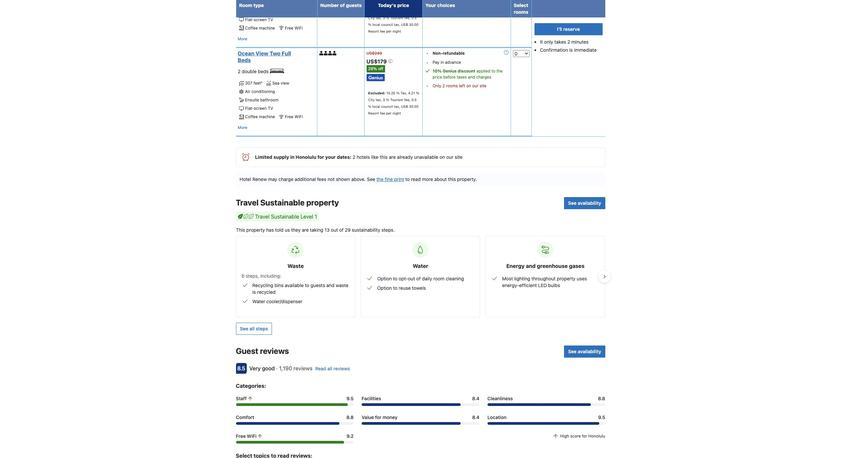 Task type: locate. For each thing, give the bounding box(es) containing it.
out up the reuse
[[408, 276, 415, 282]]

all inside see all steps button
[[250, 326, 255, 332]]

8.4 for value for money
[[472, 415, 480, 420]]

the right applied
[[497, 68, 503, 73]]

4 • from the top
[[426, 83, 428, 88]]

immediate
[[574, 47, 597, 53]]

opt-
[[399, 276, 408, 282]]

2 conditioning from the top
[[252, 89, 275, 94]]

on down taxes
[[466, 83, 471, 88]]

1 horizontal spatial honolulu
[[588, 434, 605, 439]]

1 vertical spatial local
[[372, 105, 380, 109]]

energy-
[[502, 283, 519, 288]]

1 vertical spatial rooms
[[514, 9, 528, 15]]

1 coffee from the top
[[245, 25, 258, 30]]

0 vertical spatial left
[[459, 1, 465, 6]]

efficient
[[519, 283, 537, 288]]

off
[[378, 66, 383, 71]]

2 night from the top
[[393, 111, 401, 115]]

good
[[262, 365, 275, 372]]

1 3 from the top
[[383, 16, 385, 20]]

coffee
[[245, 25, 258, 30], [245, 114, 258, 119]]

guest reviews element
[[236, 346, 562, 356]]

to left the reuse
[[393, 285, 398, 291]]

to left opt-
[[393, 276, 398, 282]]

2 option from the top
[[377, 285, 392, 291]]

0 vertical spatial more
[[238, 36, 247, 41]]

3 down off
[[383, 98, 385, 102]]

2 • from the top
[[426, 51, 428, 56]]

this right about
[[448, 176, 456, 182]]

all left steps
[[250, 326, 255, 332]]

price right today's
[[397, 2, 409, 8]]

in right supply
[[290, 154, 295, 160]]

0 vertical spatial 3
[[383, 16, 385, 20]]

not
[[328, 176, 335, 182]]

1 vertical spatial only 2 rooms left on our site
[[433, 83, 487, 88]]

number
[[320, 2, 339, 8]]

machine
[[259, 25, 275, 30], [259, 114, 275, 119]]

all
[[250, 326, 255, 332], [327, 366, 332, 372]]

honolulu up the additional
[[296, 154, 316, 160]]

•
[[426, 1, 428, 6], [426, 51, 428, 56], [426, 60, 428, 65], [426, 83, 428, 88]]

1 vertical spatial 9.5
[[598, 415, 605, 420]]

of
[[340, 2, 345, 8], [339, 227, 344, 233], [416, 276, 421, 282]]

1 30.00 from the top
[[409, 22, 419, 26]]

0 vertical spatial are
[[389, 154, 396, 160]]

bathroom
[[260, 9, 279, 14], [260, 97, 279, 103]]

honolulu
[[296, 154, 316, 160], [588, 434, 605, 439]]

0.5
[[412, 16, 417, 20], [412, 98, 417, 102]]

feet²
[[254, 81, 262, 86]]

0 vertical spatial property
[[306, 198, 339, 207]]

1 horizontal spatial water
[[413, 263, 428, 269]]

0 vertical spatial bathroom
[[260, 9, 279, 14]]

in right pay
[[441, 60, 444, 65]]

1 vertical spatial price
[[433, 74, 442, 79]]

see availability button
[[564, 197, 605, 209], [564, 346, 605, 358]]

free
[[285, 25, 293, 30], [285, 114, 293, 119], [236, 433, 246, 439]]

most lighting throughout property uses energy-efficient led bulbs
[[502, 276, 587, 288]]

carousel region
[[231, 234, 611, 320]]

guests
[[346, 2, 362, 8], [311, 283, 325, 288]]

2 30.00 from the top
[[409, 105, 419, 109]]

travel
[[236, 198, 259, 207], [255, 214, 270, 220]]

excluded: down the 28% off. you're getting 28% off the original price due to multiple deals and benefits.. element
[[368, 91, 385, 95]]

are left already
[[389, 154, 396, 160]]

option left opt-
[[377, 276, 392, 282]]

1 vertical spatial water
[[252, 299, 265, 304]]

property up 1
[[306, 198, 339, 207]]

excluded: down today's
[[368, 9, 385, 13]]

rooms down before
[[446, 83, 458, 88]]

0 vertical spatial 10.25
[[386, 9, 395, 13]]

1 horizontal spatial in
[[441, 60, 444, 65]]

0 horizontal spatial is
[[252, 289, 256, 295]]

hotels
[[357, 154, 370, 160]]

0 vertical spatial in
[[441, 60, 444, 65]]

1 vertical spatial 30.00
[[409, 105, 419, 109]]

1 vertical spatial machine
[[259, 114, 275, 119]]

are right 'they' at the left of page
[[302, 227, 309, 233]]

1 occupancy image from the left
[[328, 51, 333, 55]]

2 excluded: from the top
[[368, 91, 385, 95]]

money
[[383, 415, 398, 420]]

2 council from the top
[[381, 105, 393, 109]]

1 vertical spatial 8.4
[[472, 415, 480, 420]]

sustainable up us
[[271, 214, 299, 220]]

2
[[443, 1, 445, 6], [567, 39, 570, 45], [238, 68, 241, 74], [443, 83, 445, 88], [353, 154, 355, 160]]

1 vertical spatial all
[[327, 366, 332, 372]]

us
[[285, 227, 290, 233]]

1 see availability button from the top
[[564, 197, 605, 209]]

property up bulbs
[[557, 276, 576, 282]]

8.4 left location
[[472, 415, 480, 420]]

1 vertical spatial and
[[526, 263, 536, 269]]

1 tax, from the top
[[401, 9, 407, 13]]

0 horizontal spatial and
[[326, 283, 334, 288]]

sustainable
[[260, 198, 305, 207], [271, 214, 299, 220]]

1 vertical spatial resort
[[368, 111, 379, 115]]

air left the type
[[245, 0, 250, 5]]

told
[[275, 227, 284, 233]]

0 horizontal spatial for
[[318, 154, 324, 160]]

occupancy image
[[319, 51, 324, 55], [324, 51, 328, 55]]

cleanliness
[[488, 396, 513, 401]]

0 vertical spatial 10.25 % tax, 4.21 % city tax, 3 % tourism fee, 0.5 % local council tax, us$ 30.00 resort fee per night
[[368, 9, 419, 33]]

9.5 for location
[[598, 415, 605, 420]]

value for money 8.4 meter
[[362, 422, 480, 425]]

per
[[386, 29, 392, 33], [386, 111, 392, 115]]

sustainable up travel sustainable level 1
[[260, 198, 305, 207]]

this right like
[[380, 154, 388, 160]]

10% genius discount
[[433, 68, 475, 73]]

see
[[367, 176, 375, 182], [568, 200, 577, 206], [240, 326, 248, 332], [568, 349, 577, 354]]

1 vertical spatial more
[[238, 125, 247, 130]]

ensuite bathroom down the feet²
[[245, 97, 279, 103]]

water for water
[[413, 263, 428, 269]]

1 more from the top
[[238, 36, 247, 41]]

guests right number
[[346, 2, 362, 8]]

travel sustainable property
[[236, 198, 339, 207]]

2 horizontal spatial for
[[582, 434, 587, 439]]

1 air conditioning from the top
[[245, 0, 275, 5]]

1 bathroom from the top
[[260, 9, 279, 14]]

0 vertical spatial see availability button
[[564, 197, 605, 209]]

0 horizontal spatial in
[[290, 154, 295, 160]]

to inside the applied to the price before taxes and charges
[[492, 68, 495, 73]]

recycled
[[257, 289, 276, 295]]

see for see availability button corresponding to guest reviews
[[568, 349, 577, 354]]

2 only 2 rooms left on our site from the top
[[433, 83, 487, 88]]

left down taxes
[[459, 83, 465, 88]]

including:
[[260, 273, 281, 279]]

1 horizontal spatial out
[[408, 276, 415, 282]]

option for option to opt-out of daily room cleaning
[[377, 276, 392, 282]]

0 vertical spatial this
[[380, 154, 388, 160]]

1 city from the top
[[368, 16, 375, 20]]

see inside see all steps button
[[240, 326, 248, 332]]

water down recycled at the left bottom
[[252, 299, 265, 304]]

1 vertical spatial council
[[381, 105, 393, 109]]

1 vertical spatial free
[[285, 114, 293, 119]]

2 air from the top
[[245, 89, 250, 94]]

0 vertical spatial us$
[[401, 22, 408, 26]]

2 city from the top
[[368, 98, 375, 102]]

2 vertical spatial site
[[455, 154, 463, 160]]

reviews right read
[[334, 366, 350, 372]]

2 down before
[[443, 83, 445, 88]]

our right unavailable
[[446, 154, 454, 160]]

left right the choices
[[459, 1, 465, 6]]

non-
[[433, 51, 443, 56]]

water for water cooler/dispenser
[[252, 299, 265, 304]]

0 vertical spatial and
[[468, 74, 475, 79]]

3 down today's
[[383, 16, 385, 20]]

minutes
[[572, 39, 589, 45]]

option left the reuse
[[377, 285, 392, 291]]

for right score
[[582, 434, 587, 439]]

occupancy image
[[328, 51, 333, 55], [333, 51, 337, 55]]

and left waste
[[326, 283, 334, 288]]

and down "discount"
[[468, 74, 475, 79]]

price inside the applied to the price before taxes and charges
[[433, 74, 442, 79]]

honolulu right score
[[588, 434, 605, 439]]

to right available
[[305, 283, 309, 288]]

2 machine from the top
[[259, 114, 275, 119]]

coffee machine
[[245, 25, 275, 30], [245, 114, 275, 119]]

2 more link from the top
[[238, 124, 247, 131]]

price down 10%
[[433, 74, 442, 79]]

2 see availability from the top
[[568, 349, 601, 354]]

10%
[[433, 68, 442, 73]]

1 air from the top
[[245, 0, 250, 5]]

supply
[[274, 154, 289, 160]]

rated very good element
[[249, 365, 275, 372]]

is down 'recycling' at the left bottom of the page
[[252, 289, 256, 295]]

0 vertical spatial option
[[377, 276, 392, 282]]

2 vertical spatial property
[[557, 276, 576, 282]]

0 vertical spatial flat-screen tv
[[245, 17, 273, 22]]

1 0.5 from the top
[[412, 16, 417, 20]]

0 vertical spatial tourism
[[390, 16, 403, 20]]

9.5 left facilities
[[347, 396, 354, 401]]

1 vertical spatial travel
[[255, 214, 270, 220]]

28%
[[368, 66, 377, 71]]

flat- down 307
[[245, 106, 254, 111]]

1 only 2 rooms left on our site from the top
[[433, 1, 487, 6]]

location
[[488, 415, 507, 420]]

see for see availability button for travel sustainable property
[[568, 200, 577, 206]]

screen
[[254, 17, 267, 22], [254, 106, 267, 111]]

reviews
[[260, 346, 289, 356], [294, 365, 313, 372], [334, 366, 350, 372]]

to inside recycling bins available to guests and waste is recycled
[[305, 283, 309, 288]]

1 council from the top
[[381, 22, 393, 26]]

our right the choices
[[472, 1, 479, 6]]

fee
[[380, 29, 385, 33], [380, 111, 385, 115]]

property
[[306, 198, 339, 207], [246, 227, 265, 233], [557, 276, 576, 282]]

1 horizontal spatial 9.5
[[598, 415, 605, 420]]

0 vertical spatial tax,
[[401, 9, 407, 13]]

and inside the applied to the price before taxes and charges
[[468, 74, 475, 79]]

2 left hotels
[[353, 154, 355, 160]]

the left fine
[[377, 176, 384, 182]]

honolulu for in
[[296, 154, 316, 160]]

ensuite down the 307 feet²
[[245, 97, 259, 103]]

is
[[569, 47, 573, 53], [252, 289, 256, 295]]

more link for ensuite bathroom
[[238, 124, 247, 131]]

level
[[301, 214, 313, 220]]

screen down the type
[[254, 17, 267, 22]]

the
[[497, 68, 503, 73], [377, 176, 384, 182]]

confirmation
[[540, 47, 568, 53]]

to left read
[[405, 176, 410, 182]]

1 vertical spatial 4.21
[[408, 91, 415, 95]]

1 more link from the top
[[238, 36, 247, 42]]

1 vertical spatial excluded:
[[368, 91, 385, 95]]

2 vertical spatial our
[[446, 154, 454, 160]]

fee,
[[404, 16, 411, 20], [404, 98, 411, 102]]

2 vertical spatial and
[[326, 283, 334, 288]]

comfort
[[236, 415, 254, 420]]

1 occupancy image from the left
[[319, 51, 324, 55]]

see availability
[[568, 200, 601, 206], [568, 349, 601, 354]]

0 vertical spatial excluded:
[[368, 9, 385, 13]]

1 vertical spatial for
[[375, 415, 381, 420]]

1 availability from the top
[[578, 200, 601, 206]]

2 horizontal spatial property
[[557, 276, 576, 282]]

1 vertical spatial site
[[480, 83, 487, 88]]

travel down hotel on the top left of the page
[[236, 198, 259, 207]]

free wifi
[[285, 25, 303, 30], [285, 114, 303, 119], [236, 433, 257, 439]]

1 vertical spatial fee
[[380, 111, 385, 115]]

3 • from the top
[[426, 60, 428, 65]]

1 only from the top
[[433, 1, 441, 6]]

water up option to opt-out of daily room cleaning
[[413, 263, 428, 269]]

greenhouse
[[537, 263, 568, 269]]

0 vertical spatial ensuite
[[245, 9, 259, 14]]

1 excluded: from the top
[[368, 9, 385, 13]]

cooler/dispenser
[[266, 299, 303, 304]]

is inside the it only takes 2 minutes confirmation is immediate
[[569, 47, 573, 53]]

1 vertical spatial 10.25 % tax, 4.21 % city tax, 3 % tourism fee, 0.5 % local council tax, us$ 30.00 resort fee per night
[[368, 91, 419, 115]]

2 right takes
[[567, 39, 570, 45]]

reuse
[[399, 285, 411, 291]]

for
[[318, 154, 324, 160], [375, 415, 381, 420], [582, 434, 587, 439]]

air down 307
[[245, 89, 250, 94]]

and up lighting
[[526, 263, 536, 269]]

flat-screen tv down the type
[[245, 17, 273, 22]]

all for read
[[327, 366, 332, 372]]

ensuite bathroom down the type
[[245, 9, 279, 14]]

0 vertical spatial coffee
[[245, 25, 258, 30]]

1 horizontal spatial this
[[448, 176, 456, 182]]

0 vertical spatial only 2 rooms left on our site
[[433, 1, 487, 6]]

0 horizontal spatial all
[[250, 326, 255, 332]]

read
[[411, 176, 421, 182]]

1 vertical spatial 3
[[383, 98, 385, 102]]

for right value at the left bottom of page
[[375, 415, 381, 420]]

on right the choices
[[466, 1, 471, 6]]

see availability button for travel sustainable property
[[564, 197, 605, 209]]

1 vertical spatial bathroom
[[260, 97, 279, 103]]

0 vertical spatial water
[[413, 263, 428, 269]]

0 vertical spatial ensuite bathroom
[[245, 9, 279, 14]]

travel for travel sustainable property
[[236, 198, 259, 207]]

1 4.21 from the top
[[408, 9, 415, 13]]

local
[[372, 22, 380, 26], [372, 105, 380, 109]]

2 see availability button from the top
[[564, 346, 605, 358]]

1 left from the top
[[459, 1, 465, 6]]

1 vertical spatial city
[[368, 98, 375, 102]]

air conditioning
[[245, 0, 275, 5], [245, 89, 275, 94]]

0 vertical spatial is
[[569, 47, 573, 53]]

reviews right 1,190
[[294, 365, 313, 372]]

all right read
[[327, 366, 332, 372]]

0 vertical spatial 9.5
[[347, 396, 354, 401]]

on right unavailable
[[440, 154, 445, 160]]

1 local from the top
[[372, 22, 380, 26]]

1 see availability from the top
[[568, 200, 601, 206]]

1 vertical spatial 0.5
[[412, 98, 417, 102]]

0 vertical spatial out
[[331, 227, 338, 233]]

ensuite down "room type"
[[245, 9, 259, 14]]

is down minutes
[[569, 47, 573, 53]]

more details on meals and payment options image
[[504, 50, 509, 55]]

genius
[[443, 68, 457, 73]]

2 horizontal spatial and
[[526, 263, 536, 269]]

rooms down select
[[514, 9, 528, 15]]

1 vertical spatial see availability
[[568, 349, 601, 354]]

ensuite
[[245, 9, 259, 14], [245, 97, 259, 103]]

to for opt-
[[393, 276, 398, 282]]

excluded:
[[368, 9, 385, 13], [368, 91, 385, 95]]

only
[[433, 1, 441, 6], [433, 83, 441, 88]]

recycling bins available to guests and waste is recycled
[[252, 283, 348, 295]]

staff
[[236, 396, 247, 401]]

2 resort from the top
[[368, 111, 379, 115]]

30.00
[[409, 22, 419, 26], [409, 105, 419, 109]]

2 8.4 from the top
[[472, 415, 480, 420]]

1 vertical spatial wifi
[[295, 114, 303, 119]]

1 vertical spatial tax,
[[401, 91, 407, 95]]

bathroom down the type
[[260, 9, 279, 14]]

2 flat-screen tv from the top
[[245, 106, 273, 111]]

2 left from the top
[[459, 83, 465, 88]]

cleaning
[[446, 276, 464, 282]]

city
[[368, 16, 375, 20], [368, 98, 375, 102]]

see for see all steps button
[[240, 326, 248, 332]]

throughout
[[532, 276, 556, 282]]

1 horizontal spatial for
[[375, 415, 381, 420]]

out right 13
[[331, 227, 338, 233]]

3
[[383, 16, 385, 20], [383, 98, 385, 102]]

ocean view two full beds link
[[238, 50, 313, 63]]

0 horizontal spatial 8.8
[[346, 415, 354, 420]]

rooms right your
[[446, 1, 458, 6]]

2 availability from the top
[[578, 349, 601, 354]]

tax,
[[376, 16, 382, 20], [394, 22, 400, 26], [376, 98, 382, 102], [394, 105, 400, 109]]

to right applied
[[492, 68, 495, 73]]

1 coffee machine from the top
[[245, 25, 275, 30]]

0 vertical spatial 8.8
[[598, 396, 605, 401]]

1 vertical spatial availability
[[578, 349, 601, 354]]

2 10.25 from the top
[[386, 91, 395, 95]]

option to opt-out of daily room cleaning
[[377, 276, 464, 282]]

1 vertical spatial night
[[393, 111, 401, 115]]

steps,
[[246, 273, 259, 279]]

guests right available
[[311, 283, 325, 288]]

0 horizontal spatial the
[[377, 176, 384, 182]]

1 vertical spatial conditioning
[[252, 89, 275, 94]]

1 8.4 from the top
[[472, 396, 480, 401]]

travel up has
[[255, 214, 270, 220]]

2 local from the top
[[372, 105, 380, 109]]

bathroom down sea at top
[[260, 97, 279, 103]]

are
[[389, 154, 396, 160], [302, 227, 309, 233]]

2 ensuite from the top
[[245, 97, 259, 103]]

1 vertical spatial us$
[[401, 105, 408, 109]]

our down the charges
[[472, 83, 479, 88]]

of left 29
[[339, 227, 344, 233]]

2 tax, from the top
[[401, 91, 407, 95]]

full
[[282, 50, 291, 56]]

energy and greenhouse gases
[[506, 263, 585, 269]]

1 option from the top
[[377, 276, 392, 282]]

for left your
[[318, 154, 324, 160]]

1 vertical spatial coffee
[[245, 114, 258, 119]]

reviews up ·
[[260, 346, 289, 356]]

property left has
[[246, 227, 265, 233]]

charge
[[278, 176, 293, 182]]

1 vertical spatial the
[[377, 176, 384, 182]]

lighting
[[514, 276, 530, 282]]

reviews inside guest reviews element
[[260, 346, 289, 356]]

see all steps
[[240, 326, 268, 332]]

of right number
[[340, 2, 345, 8]]

2 more from the top
[[238, 125, 247, 130]]

2 ensuite bathroom from the top
[[245, 97, 279, 103]]

screen down the feet²
[[254, 106, 267, 111]]

energy
[[506, 263, 525, 269]]

more for coffee
[[238, 36, 247, 41]]

1 vertical spatial flat-
[[245, 106, 254, 111]]

2 flat- from the top
[[245, 106, 254, 111]]

0 vertical spatial resort
[[368, 29, 379, 33]]

of left daily at bottom right
[[416, 276, 421, 282]]

and inside recycling bins available to guests and waste is recycled
[[326, 283, 334, 288]]

flat- down "room type"
[[245, 17, 254, 22]]

1 vertical spatial flat-screen tv
[[245, 106, 273, 111]]

guests inside recycling bins available to guests and waste is recycled
[[311, 283, 325, 288]]

1 vertical spatial tv
[[268, 106, 273, 111]]

1 vertical spatial 8.8
[[346, 415, 354, 420]]

flat-screen tv down the feet²
[[245, 106, 273, 111]]

9.5 up high score for honolulu
[[598, 415, 605, 420]]

8.4 left cleanliness
[[472, 396, 480, 401]]

1 vertical spatial more link
[[238, 124, 247, 131]]



Task type: vqa. For each thing, say whether or not it's contained in the screenshot.
ARTICLES
no



Task type: describe. For each thing, give the bounding box(es) containing it.
select
[[514, 2, 528, 8]]

free wifi 9.2 meter
[[236, 441, 354, 444]]

waste
[[288, 263, 304, 269]]

6 steps, including:
[[242, 273, 281, 279]]

guest
[[236, 346, 258, 356]]

to for the
[[492, 68, 495, 73]]

0 horizontal spatial price
[[397, 2, 409, 8]]

they
[[291, 227, 301, 233]]

2 fee, from the top
[[404, 98, 411, 102]]

0 vertical spatial our
[[472, 1, 479, 6]]

2 vertical spatial free wifi
[[236, 433, 257, 439]]

score
[[570, 434, 581, 439]]

6
[[242, 273, 245, 279]]

2 us$ from the top
[[401, 105, 408, 109]]

2 10.25 % tax, 4.21 % city tax, 3 % tourism fee, 0.5 % local council tax, us$ 30.00 resort fee per night from the top
[[368, 91, 419, 115]]

fine
[[385, 176, 393, 182]]

option for option to reuse towels
[[377, 285, 392, 291]]

1 vertical spatial property
[[246, 227, 265, 233]]

2 occupancy image from the left
[[333, 51, 337, 55]]

0 vertical spatial site
[[480, 1, 487, 6]]

your
[[426, 2, 436, 8]]

2 vertical spatial rooms
[[446, 83, 458, 88]]

dates:
[[337, 154, 352, 160]]

more for ensuite
[[238, 125, 247, 130]]

2 horizontal spatial reviews
[[334, 366, 350, 372]]

2 vertical spatial free
[[236, 433, 246, 439]]

1 tv from the top
[[268, 17, 273, 22]]

steps
[[256, 326, 268, 332]]

beds
[[238, 57, 251, 63]]

select rooms
[[514, 2, 528, 15]]

2 vertical spatial wifi
[[247, 433, 257, 439]]

0 vertical spatial free wifi
[[285, 25, 303, 30]]

guest reviews
[[236, 346, 289, 356]]

fees
[[317, 176, 326, 182]]

1 fee, from the top
[[404, 16, 411, 20]]

led
[[538, 283, 547, 288]]

2 0.5 from the top
[[412, 98, 417, 102]]

2 3 from the top
[[383, 98, 385, 102]]

1 machine from the top
[[259, 25, 275, 30]]

0 vertical spatial wifi
[[295, 25, 303, 30]]

high
[[560, 434, 569, 439]]

2 screen from the top
[[254, 106, 267, 111]]

1 night from the top
[[393, 29, 401, 33]]

9.2
[[347, 433, 354, 439]]

view
[[281, 81, 289, 86]]

1 resort from the top
[[368, 29, 379, 33]]

the inside the applied to the price before taxes and charges
[[497, 68, 503, 73]]

honolulu for for
[[588, 434, 605, 439]]

this property has told us they are taking 13 out of 29 sustainability steps.
[[236, 227, 395, 233]]

taking
[[310, 227, 323, 233]]

2 double beds
[[238, 68, 270, 74]]

0 vertical spatial rooms
[[446, 1, 458, 6]]

staff 9.5 meter
[[236, 403, 354, 406]]

more
[[422, 176, 433, 182]]

all for see
[[250, 326, 255, 332]]

2 air conditioning from the top
[[245, 89, 275, 94]]

water cooler/dispenser
[[252, 299, 303, 304]]

2 right your
[[443, 1, 445, 6]]

i'll reserve
[[557, 26, 580, 32]]

2 per from the top
[[386, 111, 392, 115]]

28% off
[[368, 66, 383, 71]]

bulbs
[[548, 283, 560, 288]]

8.8 for comfort
[[346, 415, 354, 420]]

sustainable for property
[[260, 198, 305, 207]]

categories:
[[236, 383, 266, 389]]

value for money
[[362, 415, 398, 420]]

1 per from the top
[[386, 29, 392, 33]]

room
[[239, 2, 252, 8]]

2 tourism from the top
[[390, 98, 403, 102]]

value
[[362, 415, 374, 420]]

2 fee from the top
[[380, 111, 385, 115]]

this
[[236, 227, 245, 233]]

0 horizontal spatial this
[[380, 154, 388, 160]]

review categories element
[[236, 382, 266, 390]]

1 tourism from the top
[[390, 16, 403, 20]]

is inside recycling bins available to guests and waste is recycled
[[252, 289, 256, 295]]

location 9.5 meter
[[488, 422, 605, 425]]

2 inside the it only takes 2 minutes confirmation is immediate
[[567, 39, 570, 45]]

1 flat- from the top
[[245, 17, 254, 22]]

travel sustainable level 1
[[255, 214, 317, 220]]

2 only from the top
[[433, 83, 441, 88]]

hotel
[[240, 176, 251, 182]]

available
[[285, 283, 304, 288]]

8.8 for cleanliness
[[598, 396, 605, 401]]

facilities 8.4 meter
[[362, 403, 480, 406]]

choices
[[437, 2, 455, 8]]

availability for guest reviews
[[578, 349, 601, 354]]

very
[[249, 365, 261, 372]]

1 10.25 from the top
[[386, 9, 395, 13]]

steps.
[[382, 227, 395, 233]]

cleanliness 8.8 meter
[[488, 403, 605, 406]]

1 horizontal spatial guests
[[346, 2, 362, 8]]

before
[[443, 74, 456, 79]]

see all steps button
[[236, 323, 272, 335]]

0 horizontal spatial are
[[302, 227, 309, 233]]

advance
[[445, 60, 461, 65]]

13
[[325, 227, 330, 233]]

1 screen from the top
[[254, 17, 267, 22]]

two
[[270, 50, 281, 56]]

1,190
[[279, 365, 292, 372]]

i'll reserve button
[[534, 23, 603, 35]]

waste
[[336, 283, 348, 288]]

1 conditioning from the top
[[252, 0, 275, 5]]

may
[[268, 176, 277, 182]]

charges
[[476, 74, 491, 79]]

0 vertical spatial of
[[340, 2, 345, 8]]

property inside most lighting throughout property uses energy-efficient led bulbs
[[557, 276, 576, 282]]

307 feet²
[[245, 81, 262, 86]]

room type
[[239, 2, 264, 8]]

number of guests
[[320, 2, 362, 8]]

sustainability
[[352, 227, 380, 233]]

1 flat-screen tv from the top
[[245, 17, 273, 22]]

us$249
[[367, 51, 382, 56]]

read all reviews
[[315, 366, 350, 372]]

2 vertical spatial on
[[440, 154, 445, 160]]

refundable
[[443, 51, 465, 56]]

taxes
[[457, 74, 467, 79]]

see availability for travel sustainable property
[[568, 200, 601, 206]]

applied
[[477, 68, 490, 73]]

0 vertical spatial on
[[466, 1, 471, 6]]

already
[[397, 154, 413, 160]]

1 vertical spatial of
[[339, 227, 344, 233]]

1 ensuite bathroom from the top
[[245, 9, 279, 14]]

2 coffee from the top
[[245, 114, 258, 119]]

·
[[276, 365, 278, 372]]

of inside carousel region
[[416, 276, 421, 282]]

8.4 for facilities
[[472, 396, 480, 401]]

see availability for guest reviews
[[568, 349, 601, 354]]

only
[[544, 39, 553, 45]]

more link for coffee machine
[[238, 36, 247, 42]]

see availability button for guest reviews
[[564, 346, 605, 358]]

availability for travel sustainable property
[[578, 200, 601, 206]]

1 us$ from the top
[[401, 22, 408, 26]]

0 vertical spatial free
[[285, 25, 293, 30]]

1 • from the top
[[426, 1, 428, 6]]

sea view
[[272, 81, 289, 86]]

daily
[[422, 276, 432, 282]]

1 horizontal spatial reviews
[[294, 365, 313, 372]]

non-refundable
[[433, 51, 465, 56]]

to for reuse
[[393, 285, 398, 291]]

1 vertical spatial on
[[466, 83, 471, 88]]

1 vertical spatial our
[[472, 83, 479, 88]]

2 occupancy image from the left
[[324, 51, 328, 55]]

1 vertical spatial free wifi
[[285, 114, 303, 119]]

shown
[[336, 176, 350, 182]]

today's
[[378, 2, 396, 8]]

0 vertical spatial for
[[318, 154, 324, 160]]

travel for travel sustainable level 1
[[255, 214, 270, 220]]

scored 8.5 element
[[236, 363, 247, 374]]

1 fee from the top
[[380, 29, 385, 33]]

comfort 8.8 meter
[[236, 422, 354, 425]]

sustainable for level
[[271, 214, 299, 220]]

1 10.25 % tax, 4.21 % city tax, 3 % tourism fee, 0.5 % local council tax, us$ 30.00 resort fee per night from the top
[[368, 9, 419, 33]]

out inside carousel region
[[408, 276, 415, 282]]

about
[[434, 176, 447, 182]]

your
[[325, 154, 336, 160]]

29
[[345, 227, 351, 233]]

1 horizontal spatial are
[[389, 154, 396, 160]]

28% off. you're getting 28% off the original price due to multiple deals and benefits.. element
[[367, 65, 385, 73]]

renew
[[252, 176, 267, 182]]

1 vertical spatial this
[[448, 176, 456, 182]]

bins
[[275, 283, 284, 288]]

property.
[[457, 176, 477, 182]]

2 4.21 from the top
[[408, 91, 415, 95]]

your choices
[[426, 2, 455, 8]]

takes
[[555, 39, 566, 45]]

1 ensuite from the top
[[245, 9, 259, 14]]

2 left double
[[238, 68, 241, 74]]

9.5 for staff
[[347, 396, 354, 401]]

pay
[[433, 60, 440, 65]]

2 tv from the top
[[268, 106, 273, 111]]

it only takes 2 minutes confirmation is immediate
[[540, 39, 597, 53]]

read
[[315, 366, 326, 372]]

2 coffee machine from the top
[[245, 114, 275, 119]]

high score for honolulu
[[560, 434, 605, 439]]

it
[[540, 39, 543, 45]]

rooms inside select rooms
[[514, 9, 528, 15]]

ocean view two full beds
[[238, 50, 291, 63]]

has
[[266, 227, 274, 233]]

recycling
[[252, 283, 273, 288]]

limited supply in honolulu for your dates: 2 hotels like this are already unavailable on our site
[[255, 154, 463, 160]]

2 bathroom from the top
[[260, 97, 279, 103]]



